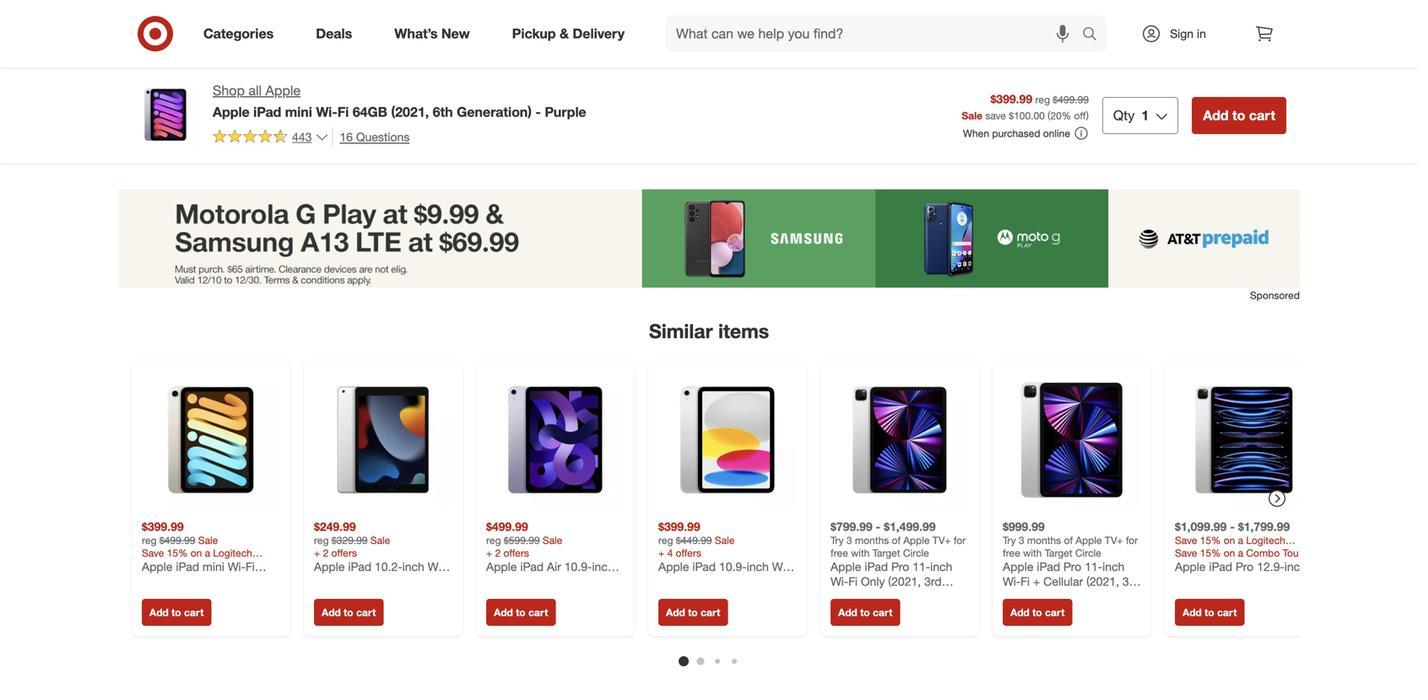 Task type: locate. For each thing, give the bounding box(es) containing it.
1 target from the left
[[873, 547, 901, 560]]

reg inside $399.99 reg $449.99 sale + 4 offers
[[659, 534, 674, 547]]

ipad inside '$999.99 try 3 months of apple tv+ for free with target circle apple ipad pro 11-inch wi-fi + cellular (2021, 3rd generation)'
[[1037, 560, 1061, 575]]

cart
[[1250, 107, 1276, 124], [184, 607, 204, 619], [356, 607, 376, 619], [529, 607, 548, 619], [701, 607, 721, 619], [873, 607, 893, 619], [1046, 607, 1065, 619], [1218, 607, 1238, 619]]

add to cart button for the apple ipad air 10.9-inch wi-fi only 64gb (2022, 5th generation) - purple image
[[486, 600, 556, 627]]

$499.99 for $399.99 reg $499.99 sale
[[159, 534, 195, 547]]

1 horizontal spatial (2021,
[[889, 575, 921, 589]]

16
[[325, 57, 340, 73], [340, 130, 353, 144]]

1 horizontal spatial try
[[1003, 534, 1016, 547]]

0 horizontal spatial (
[[321, 57, 325, 73]]

2 pro from the left
[[1064, 560, 1082, 575]]

1 horizontal spatial inch
[[1103, 560, 1125, 575]]

reg for $499.99 reg $599.99 sale + 2 offers
[[486, 534, 501, 547]]

with inside '$999.99 try 3 months of apple tv+ for free with target circle apple ipad pro 11-inch wi-fi + cellular (2021, 3rd generation)'
[[1024, 547, 1042, 560]]

1 horizontal spatial free
[[1003, 547, 1021, 560]]

$449.99
[[676, 534, 712, 547]]

$1,099.99
[[1176, 520, 1227, 534]]

2 left $599.99
[[495, 547, 501, 560]]

pickup
[[512, 25, 556, 42]]

1 horizontal spatial $399.99
[[659, 520, 701, 534]]

- left the purple on the top of page
[[536, 104, 541, 120]]

2 3rd from the left
[[1123, 575, 1140, 589]]

11- down $1,499.99
[[913, 560, 931, 575]]

sign in link
[[1127, 15, 1233, 52]]

) inside $399.99 reg $499.99 sale save $ 100.00 ( 20 % off )
[[1087, 109, 1089, 122]]

-
[[536, 104, 541, 120], [876, 520, 881, 534], [1231, 520, 1236, 534]]

- inside the shop all apple apple ipad mini wi-fi 64gb (2021, 6th generation) - purple
[[536, 104, 541, 120]]

sale inside $399.99 reg $499.99 sale
[[198, 534, 218, 547]]

+ inside $399.99 reg $449.99 sale + 4 offers
[[659, 547, 665, 560]]

with inside $799.99 - $1,499.99 try 3 months of apple tv+ for free with target circle apple ipad pro 11-inch wi-fi only (2021, 3rd generation)
[[851, 547, 870, 560]]

for inside $799.99 - $1,499.99 try 3 months of apple tv+ for free with target circle apple ipad pro 11-inch wi-fi only (2021, 3rd generation)
[[954, 534, 966, 547]]

sale inside $249.99 reg $329.99 sale + 2 offers
[[371, 534, 390, 547]]

1 horizontal spatial months
[[1028, 534, 1062, 547]]

0 horizontal spatial inch
[[931, 560, 953, 575]]

to for apple ipad 10.2-inch wi-fi 64gb (2021, 9th generation) - silver image
[[344, 607, 354, 619]]

1 tv+ from the left
[[933, 534, 951, 547]]

all for shop
[[249, 82, 262, 99]]

sale inside $499.99 reg $599.99 sale + 2 offers
[[543, 534, 563, 547]]

1 horizontal spatial generation)
[[831, 589, 893, 604]]

sale for $249.99 reg $329.99 sale + 2 offers
[[371, 534, 390, 547]]

reg
[[1036, 93, 1051, 106], [142, 534, 157, 547], [314, 534, 329, 547], [486, 534, 501, 547], [659, 534, 674, 547]]

$1,099.99 - $1,799.99
[[1176, 520, 1291, 534]]

1 horizontal spatial fi
[[849, 575, 858, 589]]

inch inside $799.99 - $1,499.99 try 3 months of apple tv+ for free with target circle apple ipad pro 11-inch wi-fi only (2021, 3rd generation)
[[931, 560, 953, 575]]

fi left only
[[849, 575, 858, 589]]

0 horizontal spatial (2021,
[[391, 104, 429, 120]]

free down '$999.99'
[[1003, 547, 1021, 560]]

16 inside 16 questions link
[[340, 130, 353, 144]]

with down $799.99
[[851, 547, 870, 560]]

what's new link
[[380, 15, 491, 52]]

(2021, inside the shop all apple apple ipad mini wi-fi 64gb (2021, 6th generation) - purple
[[391, 104, 429, 120]]

1 horizontal spatial 11-
[[1085, 560, 1103, 575]]

2 horizontal spatial wi-
[[1003, 575, 1021, 589]]

( inside $399.99 reg $499.99 sale save $ 100.00 ( 20 % off )
[[1048, 109, 1051, 122]]

wi- right mini
[[316, 104, 338, 120]]

0 vertical spatial )
[[340, 57, 343, 73]]

wi-
[[316, 104, 338, 120], [831, 575, 849, 589], [1003, 575, 1021, 589]]

6th
[[433, 104, 453, 120]]

2 horizontal spatial -
[[1231, 520, 1236, 534]]

apple ipad mini wi-fi 64gb (2021, 6th generation) - starlight image
[[142, 371, 280, 510]]

0 horizontal spatial offers
[[332, 547, 357, 560]]

offers inside $399.99 reg $449.99 sale + 4 offers
[[676, 547, 702, 560]]

2 offers from the left
[[504, 547, 529, 560]]

1 pro from the left
[[892, 560, 910, 575]]

add to cart button
[[1193, 97, 1287, 134], [142, 600, 211, 627], [314, 600, 384, 627], [486, 600, 556, 627], [659, 600, 728, 627], [831, 600, 901, 627], [1003, 600, 1073, 627], [1176, 600, 1245, 627]]

1 with from the left
[[851, 547, 870, 560]]

1 for from the left
[[954, 534, 966, 547]]

2 try from the left
[[1003, 534, 1016, 547]]

+ for $399.99
[[659, 547, 665, 560]]

2 11- from the left
[[1085, 560, 1103, 575]]

1 horizontal spatial of
[[1065, 534, 1073, 547]]

1 circle from the left
[[904, 547, 930, 560]]

+ inside $249.99 reg $329.99 sale + 2 offers
[[314, 547, 320, 560]]

3 offers from the left
[[676, 547, 702, 560]]

2 inch from the left
[[1103, 560, 1125, 575]]

reg inside $249.99 reg $329.99 sale + 2 offers
[[314, 534, 329, 547]]

with down '$999.99'
[[1024, 547, 1042, 560]]

$499.99
[[1053, 93, 1089, 106], [486, 520, 528, 534], [159, 534, 195, 547]]

to
[[1233, 107, 1246, 124], [172, 607, 181, 619], [344, 607, 354, 619], [516, 607, 526, 619], [688, 607, 698, 619], [861, 607, 870, 619], [1033, 607, 1043, 619], [1205, 607, 1215, 619]]

1 horizontal spatial offers
[[504, 547, 529, 560]]

1 horizontal spatial -
[[876, 520, 881, 534]]

inch right the cellular
[[1103, 560, 1125, 575]]

to for apple ipad pro 11-inch wi-fi + cellular (2021, 3rd generation) image
[[1033, 607, 1043, 619]]

0 horizontal spatial tv+
[[933, 534, 951, 547]]

try inside $799.99 - $1,499.99 try 3 months of apple tv+ for free with target circle apple ipad pro 11-inch wi-fi only (2021, 3rd generation)
[[831, 534, 844, 547]]

2 3 from the left
[[1019, 534, 1025, 547]]

1 horizontal spatial ipad
[[865, 560, 888, 575]]

categories
[[204, 25, 274, 42]]

reg inside $499.99 reg $599.99 sale + 2 offers
[[486, 534, 501, 547]]

of inside $799.99 - $1,499.99 try 3 months of apple tv+ for free with target circle apple ipad pro 11-inch wi-fi only (2021, 3rd generation)
[[892, 534, 901, 547]]

add for apple ipad pro 11-inch wi-fi only (2021, 3rd generation) "image"
[[839, 607, 858, 619]]

$499.99 inside $399.99 reg $499.99 sale save $ 100.00 ( 20 % off )
[[1053, 93, 1089, 106]]

$249.99
[[314, 520, 356, 534]]

similar items
[[649, 320, 769, 343]]

add to cart for apple ipad pro 11-inch wi-fi + cellular (2021, 3rd generation) image
[[1011, 607, 1065, 619]]

deals link
[[302, 15, 374, 52]]

1 of from the left
[[892, 534, 901, 547]]

2 target from the left
[[1045, 547, 1073, 560]]

when
[[964, 127, 990, 140]]

0 horizontal spatial $499.99
[[159, 534, 195, 547]]

see
[[214, 57, 237, 73]]

1 horizontal spatial with
[[1024, 547, 1042, 560]]

circle inside '$999.99 try 3 months of apple tv+ for free with target circle apple ipad pro 11-inch wi-fi + cellular (2021, 3rd generation)'
[[1076, 547, 1102, 560]]

similar items region
[[118, 190, 1324, 696]]

2 horizontal spatial offers
[[676, 547, 702, 560]]

circle down $1,499.99
[[904, 547, 930, 560]]

target inside '$999.99 try 3 months of apple tv+ for free with target circle apple ipad pro 11-inch wi-fi + cellular (2021, 3rd generation)'
[[1045, 547, 1073, 560]]

(2021, right only
[[889, 575, 921, 589]]

generation) inside '$999.99 try 3 months of apple tv+ for free with target circle apple ipad pro 11-inch wi-fi + cellular (2021, 3rd generation)'
[[1003, 589, 1065, 604]]

$799.99 - $1,499.99 try 3 months of apple tv+ for free with target circle apple ipad pro 11-inch wi-fi only (2021, 3rd generation)
[[831, 520, 966, 604]]

1 vertical spatial )
[[1087, 109, 1089, 122]]

to for apple ipad mini wi-fi 64gb (2021, 6th generation) - starlight image at the bottom
[[172, 607, 181, 619]]

reg inside $399.99 reg $499.99 sale
[[142, 534, 157, 547]]

2 free from the left
[[1003, 547, 1021, 560]]

1 vertical spatial all
[[249, 82, 262, 99]]

apple ipad pro 11-inch wi-fi only (2021, 3rd generation) image
[[831, 371, 970, 510]]

$399.99 for $399.99 reg $499.99 sale
[[142, 520, 184, 534]]

generation) down $799.99
[[831, 589, 893, 604]]

inch down $1,499.99
[[931, 560, 953, 575]]

) down deals link
[[340, 57, 343, 73]]

- right $1,099.99
[[1231, 520, 1236, 534]]

generation) down '$999.99'
[[1003, 589, 1065, 604]]

2 tv+ from the left
[[1105, 534, 1124, 547]]

0 horizontal spatial 2
[[323, 547, 329, 560]]

ipad down $799.99
[[865, 560, 888, 575]]

target up the cellular
[[1045, 547, 1073, 560]]

pickup & delivery link
[[498, 15, 646, 52]]

cart for apple ipad pro 11-inch wi-fi + cellular (2021, 3rd generation) image
[[1046, 607, 1065, 619]]

all inside the shop all apple apple ipad mini wi-fi 64gb (2021, 6th generation) - purple
[[249, 82, 262, 99]]

1 3rd from the left
[[925, 575, 942, 589]]

add to cart
[[1204, 107, 1276, 124], [149, 607, 204, 619], [322, 607, 376, 619], [494, 607, 548, 619], [666, 607, 721, 619], [839, 607, 893, 619], [1011, 607, 1065, 619], [1183, 607, 1238, 619]]

1 11- from the left
[[913, 560, 931, 575]]

circle up the cellular
[[1076, 547, 1102, 560]]

months up the cellular
[[1028, 534, 1062, 547]]

tv+ inside '$999.99 try 3 months of apple tv+ for free with target circle apple ipad pro 11-inch wi-fi + cellular (2021, 3rd generation)'
[[1105, 534, 1124, 547]]

0 horizontal spatial of
[[892, 534, 901, 547]]

ipad up '443' link
[[253, 104, 282, 120]]

0 horizontal spatial months
[[855, 534, 889, 547]]

( down deals
[[321, 57, 325, 73]]

to for the apple ipad air 10.9-inch wi-fi only 64gb (2022, 5th generation) - purple image
[[516, 607, 526, 619]]

1 vertical spatial 16
[[340, 130, 353, 144]]

what's
[[395, 25, 438, 42]]

sign in
[[1171, 26, 1207, 41]]

0 horizontal spatial 3rd
[[925, 575, 942, 589]]

3rd inside '$999.99 try 3 months of apple tv+ for free with target circle apple ipad pro 11-inch wi-fi + cellular (2021, 3rd generation)'
[[1123, 575, 1140, 589]]

2 horizontal spatial fi
[[1021, 575, 1030, 589]]

$399.99 for $399.99 reg $499.99 sale save $ 100.00 ( 20 % off )
[[991, 92, 1033, 106]]

with
[[851, 547, 870, 560], [1024, 547, 1042, 560]]

2 for $249.99
[[323, 547, 329, 560]]

reg for $399.99 reg $499.99 sale save $ 100.00 ( 20 % off )
[[1036, 93, 1051, 106]]

$399.99 inside $399.99 reg $449.99 sale + 4 offers
[[659, 520, 701, 534]]

+ left the cellular
[[1034, 575, 1041, 589]]

0 horizontal spatial circle
[[904, 547, 930, 560]]

- right $799.99
[[876, 520, 881, 534]]

3 inside $799.99 - $1,499.99 try 3 months of apple tv+ for free with target circle apple ipad pro 11-inch wi-fi only (2021, 3rd generation)
[[847, 534, 853, 547]]

$399.99 reg $449.99 sale + 4 offers
[[659, 520, 735, 560]]

of right $799.99
[[892, 534, 901, 547]]

11- right the cellular
[[1085, 560, 1103, 575]]

$249.99 reg $329.99 sale + 2 offers
[[314, 520, 390, 560]]

cart for apple ipad pro 11-inch wi-fi only (2021, 3rd generation) "image"
[[873, 607, 893, 619]]

2 with from the left
[[1024, 547, 1042, 560]]

0 horizontal spatial -
[[536, 104, 541, 120]]

add for apple ipad 10.2-inch wi-fi 64gb (2021, 9th generation) - silver image
[[322, 607, 341, 619]]

2 2 from the left
[[495, 547, 501, 560]]

0 horizontal spatial $399.99
[[142, 520, 184, 534]]

1 horizontal spatial wi-
[[831, 575, 849, 589]]

- inside $799.99 - $1,499.99 try 3 months of apple tv+ for free with target circle apple ipad pro 11-inch wi-fi only (2021, 3rd generation)
[[876, 520, 881, 534]]

free down $799.99
[[831, 547, 849, 560]]

)
[[340, 57, 343, 73], [1087, 109, 1089, 122]]

similar
[[649, 320, 713, 343]]

pro
[[892, 560, 910, 575], [1064, 560, 1082, 575]]

0 horizontal spatial with
[[851, 547, 870, 560]]

0 horizontal spatial )
[[340, 57, 343, 73]]

2 circle from the left
[[1076, 547, 1102, 560]]

add for the apple ipad air 10.9-inch wi-fi only 64gb (2022, 5th generation) - purple image
[[494, 607, 513, 619]]

sponsored
[[1251, 289, 1301, 302]]

1 horizontal spatial target
[[1045, 547, 1073, 560]]

all
[[241, 57, 254, 73], [249, 82, 262, 99]]

1 horizontal spatial tv+
[[1105, 534, 1124, 547]]

offers for $249.99
[[332, 547, 357, 560]]

fi left the cellular
[[1021, 575, 1030, 589]]

1 horizontal spatial )
[[1087, 109, 1089, 122]]

0 horizontal spatial fi
[[338, 104, 349, 120]]

for right $1,499.99
[[954, 534, 966, 547]]

$1,099.99 - $1,799.99 link
[[1176, 371, 1314, 575]]

0 horizontal spatial wi-
[[316, 104, 338, 120]]

2 left $329.99
[[323, 547, 329, 560]]

sale inside $399.99 reg $499.99 sale save $ 100.00 ( 20 % off )
[[962, 109, 983, 122]]

+ left $599.99
[[486, 547, 493, 560]]

2 inside $499.99 reg $599.99 sale + 2 offers
[[495, 547, 501, 560]]

$399.99 inside $399.99 reg $499.99 sale save $ 100.00 ( 20 % off )
[[991, 92, 1033, 106]]

for
[[954, 534, 966, 547], [1127, 534, 1139, 547]]

(2021,
[[391, 104, 429, 120], [889, 575, 921, 589], [1087, 575, 1120, 589]]

months up only
[[855, 534, 889, 547]]

11-
[[913, 560, 931, 575], [1085, 560, 1103, 575]]

mini
[[285, 104, 312, 120]]

ask a question
[[379, 57, 474, 73]]

1 horizontal spatial circle
[[1076, 547, 1102, 560]]

2 horizontal spatial ipad
[[1037, 560, 1061, 575]]

2 inside $249.99 reg $329.99 sale + 2 offers
[[323, 547, 329, 560]]

) right %
[[1087, 109, 1089, 122]]

2 horizontal spatial $399.99
[[991, 92, 1033, 106]]

for left $1,099.99
[[1127, 534, 1139, 547]]

ipad
[[253, 104, 282, 120], [865, 560, 888, 575], [1037, 560, 1061, 575]]

apple down the questions
[[266, 82, 301, 99]]

fi left 64gb
[[338, 104, 349, 120]]

sign
[[1171, 26, 1194, 41]]

(2021, right the cellular
[[1087, 575, 1120, 589]]

2 horizontal spatial $499.99
[[1053, 93, 1089, 106]]

target
[[873, 547, 901, 560], [1045, 547, 1073, 560]]

2 for from the left
[[1127, 534, 1139, 547]]

reg for $399.99 reg $499.99 sale
[[142, 534, 157, 547]]

0 horizontal spatial for
[[954, 534, 966, 547]]

add to cart button for apple ipad pro 12.9-inch wi‑fi (2022, 6th generation) image at the bottom of the page
[[1176, 600, 1245, 627]]

circle inside $799.99 - $1,499.99 try 3 months of apple tv+ for free with target circle apple ipad pro 11-inch wi-fi only (2021, 3rd generation)
[[904, 547, 930, 560]]

$499.99 inside $399.99 reg $499.99 sale
[[159, 534, 195, 547]]

2 horizontal spatial (2021,
[[1087, 575, 1120, 589]]

$399.99 inside $399.99 reg $499.99 sale
[[142, 520, 184, 534]]

+ for $249.99
[[314, 547, 320, 560]]

+ down the $249.99
[[314, 547, 320, 560]]

fi inside $799.99 - $1,499.99 try 3 months of apple tv+ for free with target circle apple ipad pro 11-inch wi-fi only (2021, 3rd generation)
[[849, 575, 858, 589]]

2 months from the left
[[1028, 534, 1062, 547]]

1 vertical spatial (
[[1048, 109, 1051, 122]]

0 vertical spatial all
[[241, 57, 254, 73]]

$599.99
[[504, 534, 540, 547]]

1 horizontal spatial 3rd
[[1123, 575, 1140, 589]]

1 horizontal spatial $499.99
[[486, 520, 528, 534]]

question
[[418, 57, 474, 73]]

1 3 from the left
[[847, 534, 853, 547]]

$329.99
[[332, 534, 368, 547]]

0 horizontal spatial pro
[[892, 560, 910, 575]]

search
[[1075, 27, 1116, 44]]

3rd
[[925, 575, 942, 589], [1123, 575, 1140, 589]]

- for $799.99 - $1,499.99 try 3 months of apple tv+ for free with target circle apple ipad pro 11-inch wi-fi only (2021, 3rd generation)
[[876, 520, 881, 534]]

sale for $399.99 reg $499.99 sale save $ 100.00 ( 20 % off )
[[962, 109, 983, 122]]

to for apple ipad pro 12.9-inch wi‑fi (2022, 6th generation) image at the bottom of the page
[[1205, 607, 1215, 619]]

target inside $799.99 - $1,499.99 try 3 months of apple tv+ for free with target circle apple ipad pro 11-inch wi-fi only (2021, 3rd generation)
[[873, 547, 901, 560]]

(
[[321, 57, 325, 73], [1048, 109, 1051, 122]]

0 horizontal spatial generation)
[[457, 104, 532, 120]]

all right see at left top
[[241, 57, 254, 73]]

+ left 4
[[659, 547, 665, 560]]

offers inside $499.99 reg $599.99 sale + 2 offers
[[504, 547, 529, 560]]

0 horizontal spatial free
[[831, 547, 849, 560]]

1 horizontal spatial (
[[1048, 109, 1051, 122]]

3rd down $1,499.99
[[925, 575, 942, 589]]

inch
[[931, 560, 953, 575], [1103, 560, 1125, 575]]

pickup & delivery
[[512, 25, 625, 42]]

1 free from the left
[[831, 547, 849, 560]]

3rd right the cellular
[[1123, 575, 1140, 589]]

(2021, inside '$999.99 try 3 months of apple tv+ for free with target circle apple ipad pro 11-inch wi-fi + cellular (2021, 3rd generation)'
[[1087, 575, 1120, 589]]

1 horizontal spatial 2
[[495, 547, 501, 560]]

add
[[1204, 107, 1229, 124], [149, 607, 169, 619], [322, 607, 341, 619], [494, 607, 513, 619], [666, 607, 686, 619], [839, 607, 858, 619], [1011, 607, 1030, 619], [1183, 607, 1202, 619]]

0 horizontal spatial 11-
[[913, 560, 931, 575]]

2 horizontal spatial generation)
[[1003, 589, 1065, 604]]

target up only
[[873, 547, 901, 560]]

apple ipad 10.9-inch wi-fi 64gb - (2022, 10th generation) - silver image
[[659, 371, 797, 510]]

wi- left the cellular
[[1003, 575, 1021, 589]]

1 horizontal spatial 3
[[1019, 534, 1025, 547]]

16 down deals
[[325, 57, 340, 73]]

free inside $799.99 - $1,499.99 try 3 months of apple tv+ for free with target circle apple ipad pro 11-inch wi-fi only (2021, 3rd generation)
[[831, 547, 849, 560]]

1 months from the left
[[855, 534, 889, 547]]

$399.99 for $399.99 reg $449.99 sale + 4 offers
[[659, 520, 701, 534]]

free
[[831, 547, 849, 560], [1003, 547, 1021, 560]]

offers inside $249.99 reg $329.99 sale + 2 offers
[[332, 547, 357, 560]]

1 try from the left
[[831, 534, 844, 547]]

fi
[[338, 104, 349, 120], [849, 575, 858, 589], [1021, 575, 1030, 589]]

apple ipad air 10.9-inch wi-fi only 64gb (2022, 5th generation) - purple image
[[486, 371, 625, 510]]

ipad down '$999.99'
[[1037, 560, 1061, 575]]

offers for $399.99
[[676, 547, 702, 560]]

1 horizontal spatial for
[[1127, 534, 1139, 547]]

20
[[1051, 109, 1062, 122]]

ipad inside the shop all apple apple ipad mini wi-fi 64gb (2021, 6th generation) - purple
[[253, 104, 282, 120]]

+
[[314, 547, 320, 560], [486, 547, 493, 560], [659, 547, 665, 560], [1034, 575, 1041, 589]]

offers for $499.99
[[504, 547, 529, 560]]

inch inside '$999.99 try 3 months of apple tv+ for free with target circle apple ipad pro 11-inch wi-fi + cellular (2021, 3rd generation)'
[[1103, 560, 1125, 575]]

try
[[831, 534, 844, 547], [1003, 534, 1016, 547]]

0 horizontal spatial ipad
[[253, 104, 282, 120]]

to for apple ipad pro 11-inch wi-fi only (2021, 3rd generation) "image"
[[861, 607, 870, 619]]

0 horizontal spatial 3
[[847, 534, 853, 547]]

1 horizontal spatial pro
[[1064, 560, 1082, 575]]

16 down 64gb
[[340, 130, 353, 144]]

0 horizontal spatial target
[[873, 547, 901, 560]]

all right "shop"
[[249, 82, 262, 99]]

of up the cellular
[[1065, 534, 1073, 547]]

$499.99 for $399.99 reg $499.99 sale save $ 100.00 ( 20 % off )
[[1053, 93, 1089, 106]]

1 offers from the left
[[332, 547, 357, 560]]

apple
[[266, 82, 301, 99], [213, 104, 250, 120], [904, 534, 930, 547], [1076, 534, 1103, 547], [831, 560, 862, 575], [1003, 560, 1034, 575]]

1 inch from the left
[[931, 560, 953, 575]]

sale inside $399.99 reg $449.99 sale + 4 offers
[[715, 534, 735, 547]]

2 of from the left
[[1065, 534, 1073, 547]]

2 for $499.99
[[495, 547, 501, 560]]

3
[[847, 534, 853, 547], [1019, 534, 1025, 547]]

wi- inside the shop all apple apple ipad mini wi-fi 64gb (2021, 6th generation) - purple
[[316, 104, 338, 120]]

circle
[[904, 547, 930, 560], [1076, 547, 1102, 560]]

generation) right 6th
[[457, 104, 532, 120]]

0 horizontal spatial try
[[831, 534, 844, 547]]

generation)
[[457, 104, 532, 120], [831, 589, 893, 604], [1003, 589, 1065, 604]]

wi- inside $799.99 - $1,499.99 try 3 months of apple tv+ for free with target circle apple ipad pro 11-inch wi-fi only (2021, 3rd generation)
[[831, 575, 849, 589]]

of
[[892, 534, 901, 547], [1065, 534, 1073, 547]]

(2021, left 6th
[[391, 104, 429, 120]]

wi- left only
[[831, 575, 849, 589]]

( left %
[[1048, 109, 1051, 122]]

+ inside $499.99 reg $599.99 sale + 2 offers
[[486, 547, 493, 560]]

1 2 from the left
[[323, 547, 329, 560]]

reg inside $399.99 reg $499.99 sale save $ 100.00 ( 20 % off )
[[1036, 93, 1051, 106]]

$399.99
[[991, 92, 1033, 106], [142, 520, 184, 534], [659, 520, 701, 534]]



Task type: vqa. For each thing, say whether or not it's contained in the screenshot.
1st Details from the bottom of the page
no



Task type: describe. For each thing, give the bounding box(es) containing it.
$399.99 reg $499.99 sale save $ 100.00 ( 20 % off )
[[962, 92, 1089, 122]]

What can we help you find? suggestions appear below search field
[[666, 15, 1087, 52]]

add to cart button for apple ipad pro 11-inch wi-fi only (2021, 3rd generation) "image"
[[831, 600, 901, 627]]

purchased
[[993, 127, 1041, 140]]

$999.99 try 3 months of apple tv+ for free with target circle apple ipad pro 11-inch wi-fi + cellular (2021, 3rd generation)
[[1003, 520, 1140, 604]]

apple ipad 10.2-inch wi-fi 64gb (2021, 9th generation) - silver image
[[314, 371, 453, 510]]

off
[[1075, 109, 1087, 122]]

apple down '$999.99'
[[1003, 560, 1034, 575]]

$399.99 reg $499.99 sale
[[142, 520, 218, 547]]

apple ipad pro 11-inch wi-fi + cellular (2021, 3rd generation) image
[[1003, 371, 1142, 510]]

search button
[[1075, 15, 1116, 56]]

pro inside '$999.99 try 3 months of apple tv+ for free with target circle apple ipad pro 11-inch wi-fi + cellular (2021, 3rd generation)'
[[1064, 560, 1082, 575]]

add for apple ipad 10.9-inch wi-fi 64gb - (2022, 10th generation) - silver image
[[666, 607, 686, 619]]

fi inside '$999.99 try 3 months of apple tv+ for free with target circle apple ipad pro 11-inch wi-fi + cellular (2021, 3rd generation)'
[[1021, 575, 1030, 589]]

cellular
[[1044, 575, 1084, 589]]

11- inside '$999.99 try 3 months of apple tv+ for free with target circle apple ipad pro 11-inch wi-fi + cellular (2021, 3rd generation)'
[[1085, 560, 1103, 575]]

tv+ inside $799.99 - $1,499.99 try 3 months of apple tv+ for free with target circle apple ipad pro 11-inch wi-fi only (2021, 3rd generation)
[[933, 534, 951, 547]]

categories link
[[189, 15, 295, 52]]

3 inside '$999.99 try 3 months of apple tv+ for free with target circle apple ipad pro 11-inch wi-fi + cellular (2021, 3rd generation)'
[[1019, 534, 1025, 547]]

of inside '$999.99 try 3 months of apple tv+ for free with target circle apple ipad pro 11-inch wi-fi + cellular (2021, 3rd generation)'
[[1065, 534, 1073, 547]]

apple right $799.99
[[904, 534, 930, 547]]

$1,499.99
[[884, 520, 936, 534]]

add to cart for the apple ipad air 10.9-inch wi-fi only 64gb (2022, 5th generation) - purple image
[[494, 607, 548, 619]]

advertisement region
[[118, 190, 1301, 288]]

add for apple ipad pro 12.9-inch wi‑fi (2022, 6th generation) image at the bottom of the page
[[1183, 607, 1202, 619]]

sale for $499.99 reg $599.99 sale + 2 offers
[[543, 534, 563, 547]]

qty 1
[[1114, 107, 1150, 124]]

add to cart button for apple ipad pro 11-inch wi-fi + cellular (2021, 3rd generation) image
[[1003, 600, 1073, 627]]

+ inside '$999.99 try 3 months of apple tv+ for free with target circle apple ipad pro 11-inch wi-fi + cellular (2021, 3rd generation)'
[[1034, 575, 1041, 589]]

add for apple ipad mini wi-fi 64gb (2021, 6th generation) - starlight image at the bottom
[[149, 607, 169, 619]]

delivery
[[573, 25, 625, 42]]

save
[[986, 109, 1007, 122]]

try inside '$999.99 try 3 months of apple tv+ for free with target circle apple ipad pro 11-inch wi-fi + cellular (2021, 3rd generation)'
[[1003, 534, 1016, 547]]

new
[[442, 25, 470, 42]]

apple up the cellular
[[1076, 534, 1103, 547]]

months inside $799.99 - $1,499.99 try 3 months of apple tv+ for free with target circle apple ipad pro 11-inch wi-fi only (2021, 3rd generation)
[[855, 534, 889, 547]]

11- inside $799.99 - $1,499.99 try 3 months of apple tv+ for free with target circle apple ipad pro 11-inch wi-fi only (2021, 3rd generation)
[[913, 560, 931, 575]]

add to cart for apple ipad mini wi-fi 64gb (2021, 6th generation) - starlight image at the bottom
[[149, 607, 204, 619]]

generation) inside $799.99 - $1,499.99 try 3 months of apple tv+ for free with target circle apple ipad pro 11-inch wi-fi only (2021, 3rd generation)
[[831, 589, 893, 604]]

&
[[560, 25, 569, 42]]

all for see
[[241, 57, 254, 73]]

shop
[[213, 82, 245, 99]]

%
[[1062, 109, 1072, 122]]

add to cart for apple ipad 10.9-inch wi-fi 64gb - (2022, 10th generation) - silver image
[[666, 607, 721, 619]]

ask
[[379, 57, 403, 73]]

add to cart for apple ipad pro 11-inch wi-fi only (2021, 3rd generation) "image"
[[839, 607, 893, 619]]

443
[[292, 129, 312, 144]]

only
[[861, 575, 885, 589]]

add to cart button for apple ipad mini wi-fi 64gb (2021, 6th generation) - starlight image at the bottom
[[142, 600, 211, 627]]

ask a question button
[[368, 47, 485, 84]]

1
[[1142, 107, 1150, 124]]

reg for $249.99 reg $329.99 sale + 2 offers
[[314, 534, 329, 547]]

image of apple ipad mini wi-fi 64gb (2021, 6th generation) - purple image
[[132, 81, 199, 149]]

generation) inside the shop all apple apple ipad mini wi-fi 64gb (2021, 6th generation) - purple
[[457, 104, 532, 120]]

sale for $399.99 reg $449.99 sale + 4 offers
[[715, 534, 735, 547]]

months inside '$999.99 try 3 months of apple tv+ for free with target circle apple ipad pro 11-inch wi-fi + cellular (2021, 3rd generation)'
[[1028, 534, 1062, 547]]

ipad inside $799.99 - $1,499.99 try 3 months of apple tv+ for free with target circle apple ipad pro 11-inch wi-fi only (2021, 3rd generation)
[[865, 560, 888, 575]]

4
[[668, 547, 673, 560]]

apple ipad pro 12.9-inch wi‑fi (2022, 6th generation) image
[[1176, 371, 1314, 510]]

online
[[1044, 127, 1071, 140]]

items
[[719, 320, 769, 343]]

in
[[1198, 26, 1207, 41]]

questions
[[258, 57, 317, 73]]

wi- inside '$999.99 try 3 months of apple tv+ for free with target circle apple ipad pro 11-inch wi-fi + cellular (2021, 3rd generation)'
[[1003, 575, 1021, 589]]

cart for apple ipad pro 12.9-inch wi‑fi (2022, 6th generation) image at the bottom of the page
[[1218, 607, 1238, 619]]

443 link
[[213, 127, 329, 148]]

apple down "shop"
[[213, 104, 250, 120]]

64gb
[[353, 104, 388, 120]]

qty
[[1114, 107, 1135, 124]]

add to cart for apple ipad pro 12.9-inch wi‑fi (2022, 6th generation) image at the bottom of the page
[[1183, 607, 1238, 619]]

0 vertical spatial (
[[321, 57, 325, 73]]

cart for apple ipad mini wi-fi 64gb (2021, 6th generation) - starlight image at the bottom
[[184, 607, 204, 619]]

free inside '$999.99 try 3 months of apple tv+ for free with target circle apple ipad pro 11-inch wi-fi + cellular (2021, 3rd generation)'
[[1003, 547, 1021, 560]]

- for $1,099.99 - $1,799.99
[[1231, 520, 1236, 534]]

$499.99 inside $499.99 reg $599.99 sale + 2 offers
[[486, 520, 528, 534]]

a
[[407, 57, 414, 73]]

deals
[[316, 25, 352, 42]]

3rd inside $799.99 - $1,499.99 try 3 months of apple tv+ for free with target circle apple ipad pro 11-inch wi-fi only (2021, 3rd generation)
[[925, 575, 942, 589]]

add to cart for apple ipad 10.2-inch wi-fi 64gb (2021, 9th generation) - silver image
[[322, 607, 376, 619]]

cart for apple ipad 10.2-inch wi-fi 64gb (2021, 9th generation) - silver image
[[356, 607, 376, 619]]

0 vertical spatial 16
[[325, 57, 340, 73]]

purple
[[545, 104, 587, 120]]

questions
[[356, 130, 410, 144]]

fi inside the shop all apple apple ipad mini wi-fi 64gb (2021, 6th generation) - purple
[[338, 104, 349, 120]]

sale for $399.99 reg $499.99 sale
[[198, 534, 218, 547]]

16 questions link
[[332, 127, 410, 147]]

add to cart button for apple ipad 10.9-inch wi-fi 64gb - (2022, 10th generation) - silver image
[[659, 600, 728, 627]]

shop all apple apple ipad mini wi-fi 64gb (2021, 6th generation) - purple
[[213, 82, 587, 120]]

cart for apple ipad 10.9-inch wi-fi 64gb - (2022, 10th generation) - silver image
[[701, 607, 721, 619]]

cart for the apple ipad air 10.9-inch wi-fi only 64gb (2022, 5th generation) - purple image
[[529, 607, 548, 619]]

what's new
[[395, 25, 470, 42]]

pro inside $799.99 - $1,499.99 try 3 months of apple tv+ for free with target circle apple ipad pro 11-inch wi-fi only (2021, 3rd generation)
[[892, 560, 910, 575]]

$999.99
[[1003, 520, 1045, 534]]

$499.99 reg $599.99 sale + 2 offers
[[486, 520, 563, 560]]

(2021, inside $799.99 - $1,499.99 try 3 months of apple tv+ for free with target circle apple ipad pro 11-inch wi-fi only (2021, 3rd generation)
[[889, 575, 921, 589]]

$799.99
[[831, 520, 873, 534]]

to for apple ipad 10.9-inch wi-fi 64gb - (2022, 10th generation) - silver image
[[688, 607, 698, 619]]

see all questions ( 16 )
[[214, 57, 343, 73]]

100.00
[[1014, 109, 1045, 122]]

reg for $399.99 reg $449.99 sale + 4 offers
[[659, 534, 674, 547]]

16 questions
[[340, 130, 410, 144]]

when purchased online
[[964, 127, 1071, 140]]

$1,799.99
[[1239, 520, 1291, 534]]

add for apple ipad pro 11-inch wi-fi + cellular (2021, 3rd generation) image
[[1011, 607, 1030, 619]]

+ for $499.99
[[486, 547, 493, 560]]

$
[[1009, 109, 1014, 122]]

add to cart button for apple ipad 10.2-inch wi-fi 64gb (2021, 9th generation) - silver image
[[314, 600, 384, 627]]

for inside '$999.99 try 3 months of apple tv+ for free with target circle apple ipad pro 11-inch wi-fi + cellular (2021, 3rd generation)'
[[1127, 534, 1139, 547]]

apple down $799.99
[[831, 560, 862, 575]]



